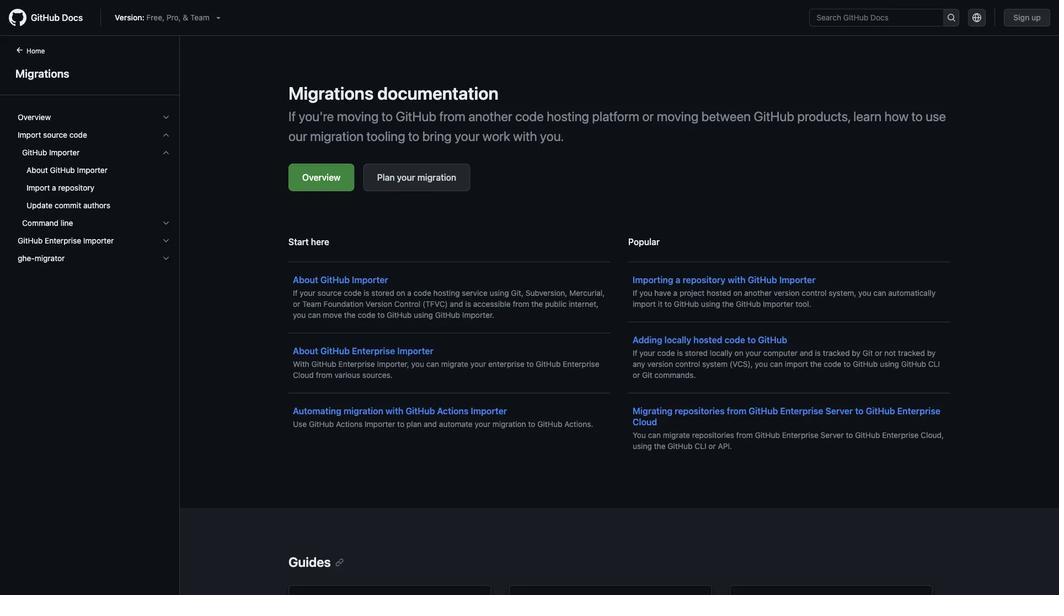 Task type: locate. For each thing, give the bounding box(es) containing it.
moving
[[337, 109, 379, 124], [657, 109, 699, 124]]

1 horizontal spatial team
[[302, 300, 322, 309]]

about inside about github enterprise importer with github enterprise importer, you can migrate your enterprise to github enterprise cloud from various sources.
[[293, 346, 318, 357]]

by
[[852, 349, 861, 358], [927, 349, 936, 358]]

0 horizontal spatial overview
[[18, 113, 51, 122]]

migrations down 'home' 'link'
[[15, 67, 69, 80]]

team right '&'
[[190, 13, 210, 22]]

2 vertical spatial sc 9kayk9 0 image
[[162, 237, 170, 246]]

on up 'control'
[[396, 289, 405, 298]]

1 vertical spatial import
[[785, 360, 808, 369]]

1 vertical spatial and
[[800, 349, 813, 358]]

1 horizontal spatial tracked
[[898, 349, 925, 358]]

hosting up you.
[[547, 109, 589, 124]]

importer
[[49, 148, 80, 157], [77, 166, 108, 175], [83, 236, 114, 246], [352, 275, 388, 286], [779, 275, 816, 286], [763, 300, 794, 309], [397, 346, 434, 357], [471, 406, 507, 417], [365, 420, 395, 429]]

sc 9kayk9 0 image inside command line dropdown button
[[162, 219, 170, 228]]

actions up automate
[[437, 406, 469, 417]]

can left move
[[308, 311, 321, 320]]

github
[[31, 12, 60, 23], [396, 109, 436, 124], [754, 109, 795, 124], [22, 148, 47, 157], [50, 166, 75, 175], [18, 236, 43, 246], [320, 275, 350, 286], [748, 275, 777, 286], [674, 300, 699, 309], [736, 300, 761, 309], [387, 311, 412, 320], [435, 311, 460, 320], [758, 335, 787, 346], [320, 346, 350, 357], [311, 360, 336, 369], [536, 360, 561, 369], [853, 360, 878, 369], [901, 360, 926, 369], [406, 406, 435, 417], [749, 406, 778, 417], [866, 406, 895, 417], [309, 420, 334, 429], [537, 420, 562, 429], [755, 431, 780, 440], [855, 431, 880, 440], [668, 442, 693, 451]]

the
[[531, 300, 543, 309], [722, 300, 734, 309], [344, 311, 356, 320], [810, 360, 822, 369], [654, 442, 666, 451]]

1 vertical spatial overview
[[302, 172, 341, 183]]

0 vertical spatial another
[[469, 109, 512, 124]]

repository for import
[[58, 183, 94, 193]]

0 vertical spatial version
[[774, 289, 800, 298]]

1 sc 9kayk9 0 image from the top
[[162, 113, 170, 122]]

0 vertical spatial migrations
[[15, 67, 69, 80]]

2 moving from the left
[[657, 109, 699, 124]]

0 vertical spatial with
[[513, 129, 537, 144]]

sc 9kayk9 0 image for command line
[[162, 219, 170, 228]]

1 horizontal spatial with
[[513, 129, 537, 144]]

migrate
[[441, 360, 468, 369], [663, 431, 690, 440]]

migrations up 'you're'
[[289, 83, 374, 104]]

automatically
[[888, 289, 936, 298]]

1 vertical spatial migrate
[[663, 431, 690, 440]]

if
[[289, 109, 296, 124], [293, 289, 298, 298], [633, 289, 638, 298], [633, 349, 638, 358]]

automate
[[439, 420, 473, 429]]

1 vertical spatial server
[[821, 431, 844, 440]]

cloud
[[293, 371, 314, 380], [633, 417, 657, 428]]

using down the (tfvc)
[[414, 311, 433, 320]]

about down start here
[[293, 275, 318, 286]]

authors
[[83, 201, 110, 210]]

import source code element containing github importer
[[9, 144, 179, 232]]

version up "tool."
[[774, 289, 800, 298]]

None search field
[[809, 9, 960, 26]]

1 vertical spatial locally
[[710, 349, 733, 358]]

0 vertical spatial overview
[[18, 113, 51, 122]]

sc 9kayk9 0 image inside github enterprise importer dropdown button
[[162, 237, 170, 246]]

1 vertical spatial cloud
[[633, 417, 657, 428]]

using
[[490, 289, 509, 298], [701, 300, 720, 309], [414, 311, 433, 320], [880, 360, 899, 369], [633, 442, 652, 451]]

2 by from the left
[[927, 349, 936, 358]]

is
[[364, 289, 369, 298], [465, 300, 471, 309], [677, 349, 683, 358], [815, 349, 821, 358]]

enterprise
[[488, 360, 525, 369]]

on for importing a repository with github importer
[[733, 289, 742, 298]]

can right you in the bottom right of the page
[[648, 431, 661, 440]]

hosted up system at the right of page
[[694, 335, 723, 346]]

or left foundation
[[293, 300, 300, 309]]

1 vertical spatial repositories
[[692, 431, 734, 440]]

home
[[26, 47, 45, 55]]

0 vertical spatial control
[[802, 289, 827, 298]]

0 vertical spatial import
[[18, 130, 41, 140]]

2 vertical spatial sc 9kayk9 0 image
[[162, 254, 170, 263]]

(tfvc)
[[423, 300, 448, 309]]

enterprise
[[45, 236, 81, 246], [352, 346, 395, 357], [339, 360, 375, 369], [563, 360, 599, 369], [780, 406, 824, 417], [897, 406, 941, 417], [782, 431, 819, 440], [882, 431, 919, 440]]

command line button
[[13, 215, 175, 232]]

2 github importer element from the top
[[9, 162, 179, 215]]

1 github importer element from the top
[[9, 144, 179, 215]]

1 vertical spatial import
[[26, 183, 50, 193]]

and down service
[[450, 300, 463, 309]]

about down github importer
[[26, 166, 48, 175]]

stored up version
[[372, 289, 394, 298]]

1 vertical spatial repository
[[683, 275, 726, 286]]

sc 9kayk9 0 image inside import source code dropdown button
[[162, 131, 170, 140]]

if up any
[[633, 349, 638, 358]]

and right computer
[[800, 349, 813, 358]]

locally
[[665, 335, 691, 346], [710, 349, 733, 358]]

using inside migrating repositories from github enterprise server to github enterprise cloud you can migrate repositories from github enterprise server to github enterprise cloud, using the github cli or api.
[[633, 442, 652, 451]]

2 import source code element from the top
[[9, 144, 179, 232]]

sources.
[[362, 371, 393, 380]]

enterprise inside dropdown button
[[45, 236, 81, 246]]

0 horizontal spatial by
[[852, 349, 861, 358]]

sc 9kayk9 0 image
[[162, 113, 170, 122], [162, 219, 170, 228], [162, 237, 170, 246]]

1 horizontal spatial control
[[802, 289, 827, 298]]

github enterprise importer
[[18, 236, 114, 246]]

repository for importing
[[683, 275, 726, 286]]

import up 'update'
[[26, 183, 50, 193]]

0 horizontal spatial version
[[647, 360, 673, 369]]

on inside importing a repository with github importer if you have a project hosted on another version control system, you can automatically import it to github using the github importer tool.
[[733, 289, 742, 298]]

migrations inside migrations element
[[15, 67, 69, 80]]

docs
[[62, 12, 83, 23]]

and inside automating migration with github actions importer use github actions importer to plan and automate your migration to github actions.
[[424, 420, 437, 429]]

3 sc 9kayk9 0 image from the top
[[162, 237, 170, 246]]

or right platform
[[642, 109, 654, 124]]

1 horizontal spatial version
[[774, 289, 800, 298]]

migrations link
[[13, 65, 166, 82]]

or left api.
[[709, 442, 716, 451]]

search image
[[947, 13, 956, 22]]

1 horizontal spatial migrate
[[663, 431, 690, 440]]

migration down sources.
[[344, 406, 383, 417]]

0 vertical spatial migrate
[[441, 360, 468, 369]]

0 vertical spatial import
[[633, 300, 656, 309]]

if inside importing a repository with github importer if you have a project hosted on another version control system, you can automatically import it to github using the github importer tool.
[[633, 289, 638, 298]]

locally right adding
[[665, 335, 691, 346]]

can down computer
[[770, 360, 783, 369]]

0 horizontal spatial migrate
[[441, 360, 468, 369]]

and inside about github importer if your source code is stored on a code hosting service using git, subversion, mercurial, or team foundation version control (tfvc) and is accessible from the public internet, you can move the code to github using github importer.
[[450, 300, 463, 309]]

hosted right the project
[[707, 289, 731, 298]]

version up "commands."
[[647, 360, 673, 369]]

0 horizontal spatial migrations
[[15, 67, 69, 80]]

use
[[293, 420, 307, 429]]

1 vertical spatial with
[[728, 275, 746, 286]]

cloud down with
[[293, 371, 314, 380]]

0 horizontal spatial and
[[424, 420, 437, 429]]

1 horizontal spatial actions
[[437, 406, 469, 417]]

ghe-
[[18, 254, 35, 263]]

0 horizontal spatial team
[[190, 13, 210, 22]]

stored
[[372, 289, 394, 298], [685, 349, 708, 358]]

you right 'importer,' on the left of page
[[411, 360, 424, 369]]

actions down the automating
[[336, 420, 363, 429]]

team inside about github importer if your source code is stored on a code hosting service using git, subversion, mercurial, or team foundation version control (tfvc) and is accessible from the public internet, you can move the code to github using github importer.
[[302, 300, 322, 309]]

1 by from the left
[[852, 349, 861, 358]]

import up github importer
[[18, 130, 41, 140]]

have
[[655, 289, 671, 298]]

with inside importing a repository with github importer if you have a project hosted on another version control system, you can automatically import it to github using the github importer tool.
[[728, 275, 746, 286]]

2 horizontal spatial and
[[800, 349, 813, 358]]

1 import source code element from the top
[[9, 126, 179, 232]]

1 vertical spatial sc 9kayk9 0 image
[[162, 148, 170, 157]]

moving up tooling
[[337, 109, 379, 124]]

a inside import source code element
[[52, 183, 56, 193]]

0 horizontal spatial stored
[[372, 289, 394, 298]]

bring
[[422, 129, 452, 144]]

import source code
[[18, 130, 87, 140]]

migrations for migrations documentation if you're moving to github from another code hosting platform or moving between github products, learn how to use our migration tooling to bring your work with you.
[[289, 83, 374, 104]]

importer up automate
[[471, 406, 507, 417]]

0 vertical spatial cloud
[[293, 371, 314, 380]]

code inside dropdown button
[[69, 130, 87, 140]]

is up version
[[364, 289, 369, 298]]

overview up the import source code
[[18, 113, 51, 122]]

1 horizontal spatial hosting
[[547, 109, 589, 124]]

control up "tool."
[[802, 289, 827, 298]]

about github importer link
[[13, 162, 175, 179]]

version:
[[115, 13, 145, 22]]

import source code element for import source code
[[9, 144, 179, 232]]

0 horizontal spatial source
[[43, 130, 67, 140]]

import source code button
[[13, 126, 175, 144]]

0 vertical spatial and
[[450, 300, 463, 309]]

you inside adding locally hosted code to github if your code is stored locally on your computer and is tracked by git or not tracked by any version control system (vcs), you can import the code to github using github cli or git commands.
[[755, 360, 768, 369]]

migrations inside migrations documentation if you're moving to github from another code hosting platform or moving between github products, learn how to use our migration tooling to bring your work with you.
[[289, 83, 374, 104]]

you down importing
[[640, 289, 652, 298]]

between
[[702, 109, 751, 124]]

overview
[[18, 113, 51, 122], [302, 172, 341, 183]]

your left work on the top left of the page
[[455, 129, 480, 144]]

1 vertical spatial team
[[302, 300, 322, 309]]

repository inside import source code element
[[58, 183, 94, 193]]

sign
[[1014, 13, 1030, 22]]

1 vertical spatial stored
[[685, 349, 708, 358]]

1 horizontal spatial another
[[744, 289, 772, 298]]

a down about github importer
[[52, 183, 56, 193]]

3 sc 9kayk9 0 image from the top
[[162, 254, 170, 263]]

1 vertical spatial version
[[647, 360, 673, 369]]

github inside 'link'
[[50, 166, 75, 175]]

ghe-migrator button
[[13, 250, 175, 268]]

1 horizontal spatial by
[[927, 349, 936, 358]]

on
[[396, 289, 405, 298], [733, 289, 742, 298], [735, 349, 744, 358]]

github importer element
[[9, 144, 179, 215], [9, 162, 179, 215]]

migrator
[[35, 254, 65, 263]]

using down you in the bottom right of the page
[[633, 442, 652, 451]]

automating migration with github actions importer use github actions importer to plan and automate your migration to github actions.
[[293, 406, 593, 429]]

you right (vcs),
[[755, 360, 768, 369]]

0 vertical spatial stored
[[372, 289, 394, 298]]

0 horizontal spatial hosting
[[433, 289, 460, 298]]

or inside migrations documentation if you're moving to github from another code hosting platform or moving between github products, learn how to use our migration tooling to bring your work with you.
[[642, 109, 654, 124]]

1 vertical spatial about
[[293, 275, 318, 286]]

1 moving from the left
[[337, 109, 379, 124]]

&
[[183, 13, 188, 22]]

cli
[[928, 360, 940, 369], [695, 442, 707, 451]]

1 horizontal spatial import
[[785, 360, 808, 369]]

and right the plan
[[424, 420, 437, 429]]

tracked
[[823, 349, 850, 358], [898, 349, 925, 358]]

your right plan on the top of page
[[397, 172, 415, 183]]

move
[[323, 311, 342, 320]]

0 vertical spatial repositories
[[675, 406, 725, 417]]

from
[[439, 109, 466, 124], [513, 300, 529, 309], [316, 371, 333, 380], [727, 406, 747, 417], [736, 431, 753, 440]]

1 vertical spatial source
[[318, 289, 342, 298]]

a inside about github importer if your source code is stored on a code hosting service using git, subversion, mercurial, or team foundation version control (tfvc) and is accessible from the public internet, you can move the code to github using github importer.
[[407, 289, 412, 298]]

with inside migrations documentation if you're moving to github from another code hosting platform or moving between github products, learn how to use our migration tooling to bring your work with you.
[[513, 129, 537, 144]]

import left it
[[633, 300, 656, 309]]

source inside about github importer if your source code is stored on a code hosting service using git, subversion, mercurial, or team foundation version control (tfvc) and is accessible from the public internet, you can move the code to github using github importer.
[[318, 289, 342, 298]]

migrate left enterprise
[[441, 360, 468, 369]]

about up with
[[293, 346, 318, 357]]

0 vertical spatial sc 9kayk9 0 image
[[162, 131, 170, 140]]

ghe-migrator
[[18, 254, 65, 263]]

you left move
[[293, 311, 306, 320]]

using down not
[[880, 360, 899, 369]]

1 vertical spatial hosting
[[433, 289, 460, 298]]

1 sc 9kayk9 0 image from the top
[[162, 131, 170, 140]]

can
[[874, 289, 886, 298], [308, 311, 321, 320], [426, 360, 439, 369], [770, 360, 783, 369], [648, 431, 661, 440]]

0 horizontal spatial cloud
[[293, 371, 314, 380]]

1 horizontal spatial stored
[[685, 349, 708, 358]]

command
[[22, 219, 59, 228]]

system,
[[829, 289, 856, 298]]

1 horizontal spatial cli
[[928, 360, 940, 369]]

stored up system at the right of page
[[685, 349, 708, 358]]

0 horizontal spatial git
[[642, 371, 652, 380]]

on inside adding locally hosted code to github if your code is stored locally on your computer and is tracked by git or not tracked by any version control system (vcs), you can import the code to github using github cli or git commands.
[[735, 349, 744, 358]]

your down start here
[[300, 289, 315, 298]]

0 vertical spatial hosted
[[707, 289, 731, 298]]

to
[[382, 109, 393, 124], [912, 109, 923, 124], [408, 129, 420, 144], [665, 300, 672, 309], [378, 311, 385, 320], [748, 335, 756, 346], [527, 360, 534, 369], [844, 360, 851, 369], [855, 406, 864, 417], [397, 420, 404, 429], [528, 420, 535, 429], [846, 431, 853, 440]]

control up "commands."
[[675, 360, 700, 369]]

1 tracked from the left
[[823, 349, 850, 358]]

import a repository link
[[13, 179, 175, 197]]

tracked right not
[[898, 349, 925, 358]]

version inside adding locally hosted code to github if your code is stored locally on your computer and is tracked by git or not tracked by any version control system (vcs), you can import the code to github using github cli or git commands.
[[647, 360, 673, 369]]

source up github importer
[[43, 130, 67, 140]]

cloud inside about github enterprise importer with github enterprise importer, you can migrate your enterprise to github enterprise cloud from various sources.
[[293, 371, 314, 380]]

0 horizontal spatial repository
[[58, 183, 94, 193]]

0 vertical spatial about
[[26, 166, 48, 175]]

actions
[[437, 406, 469, 417], [336, 420, 363, 429]]

1 horizontal spatial locally
[[710, 349, 733, 358]]

by left not
[[852, 349, 861, 358]]

migrate down migrating
[[663, 431, 690, 440]]

0 vertical spatial hosting
[[547, 109, 589, 124]]

migrate inside migrating repositories from github enterprise server to github enterprise cloud you can migrate repositories from github enterprise server to github enterprise cloud, using the github cli or api.
[[663, 431, 690, 440]]

if down start
[[293, 289, 298, 298]]

migration right automate
[[493, 420, 526, 429]]

0 vertical spatial locally
[[665, 335, 691, 346]]

0 vertical spatial git
[[863, 349, 873, 358]]

git,
[[511, 289, 524, 298]]

1 horizontal spatial moving
[[657, 109, 699, 124]]

select language: current language is english image
[[973, 13, 982, 22]]

another
[[469, 109, 512, 124], [744, 289, 772, 298]]

to inside importing a repository with github importer if you have a project hosted on another version control system, you can automatically import it to github using the github importer tool.
[[665, 300, 672, 309]]

team left foundation
[[302, 300, 322, 309]]

if up 'our'
[[289, 109, 296, 124]]

repository inside importing a repository with github importer if you have a project hosted on another version control system, you can automatically import it to github using the github importer tool.
[[683, 275, 726, 286]]

1 horizontal spatial and
[[450, 300, 463, 309]]

control inside importing a repository with github importer if you have a project hosted on another version control system, you can automatically import it to github using the github importer tool.
[[802, 289, 827, 298]]

1 horizontal spatial repository
[[683, 275, 726, 286]]

mercurial,
[[569, 289, 605, 298]]

migration down 'you're'
[[310, 129, 364, 144]]

1 vertical spatial another
[[744, 289, 772, 298]]

sc 9kayk9 0 image for github importer
[[162, 148, 170, 157]]

0 horizontal spatial tracked
[[823, 349, 850, 358]]

can inside about github importer if your source code is stored on a code hosting service using git, subversion, mercurial, or team foundation version control (tfvc) and is accessible from the public internet, you can move the code to github using github importer.
[[308, 311, 321, 320]]

2 sc 9kayk9 0 image from the top
[[162, 148, 170, 157]]

hosting up the (tfvc)
[[433, 289, 460, 298]]

import inside adding locally hosted code to github if your code is stored locally on your computer and is tracked by git or not tracked by any version control system (vcs), you can import the code to github using github cli or git commands.
[[785, 360, 808, 369]]

it
[[658, 300, 663, 309]]

2 vertical spatial about
[[293, 346, 318, 357]]

sc 9kayk9 0 image inside overview dropdown button
[[162, 113, 170, 122]]

you
[[640, 289, 652, 298], [859, 289, 871, 298], [293, 311, 306, 320], [411, 360, 424, 369], [755, 360, 768, 369]]

can right 'importer,' on the left of page
[[426, 360, 439, 369]]

a
[[52, 183, 56, 193], [676, 275, 681, 286], [407, 289, 412, 298], [673, 289, 678, 298]]

repository up update commit authors
[[58, 183, 94, 193]]

1 horizontal spatial overview
[[302, 172, 341, 183]]

on right the project
[[733, 289, 742, 298]]

on up (vcs),
[[735, 349, 744, 358]]

or left not
[[875, 349, 882, 358]]

tracked left not
[[823, 349, 850, 358]]

stored inside adding locally hosted code to github if your code is stored locally on your computer and is tracked by git or not tracked by any version control system (vcs), you can import the code to github using github cli or git commands.
[[685, 349, 708, 358]]

using down the project
[[701, 300, 720, 309]]

if down importing
[[633, 289, 638, 298]]

1 vertical spatial git
[[642, 371, 652, 380]]

importer down github importer dropdown button
[[77, 166, 108, 175]]

overview inside dropdown button
[[18, 113, 51, 122]]

0 horizontal spatial import
[[633, 300, 656, 309]]

git left not
[[863, 349, 873, 358]]

overview link
[[289, 164, 354, 191]]

2 vertical spatial with
[[386, 406, 404, 417]]

1 vertical spatial sc 9kayk9 0 image
[[162, 219, 170, 228]]

migration
[[310, 129, 364, 144], [418, 172, 456, 183], [344, 406, 383, 417], [493, 420, 526, 429]]

0 vertical spatial cli
[[928, 360, 940, 369]]

your down adding
[[640, 349, 655, 358]]

2 sc 9kayk9 0 image from the top
[[162, 219, 170, 228]]

update commit authors
[[26, 201, 110, 210]]

source up foundation
[[318, 289, 342, 298]]

git down any
[[642, 371, 652, 380]]

about inside about github importer if your source code is stored on a code hosting service using git, subversion, mercurial, or team foundation version control (tfvc) and is accessible from the public internet, you can move the code to github using github importer.
[[293, 275, 318, 286]]

2 horizontal spatial with
[[728, 275, 746, 286]]

cloud down migrating
[[633, 417, 657, 428]]

moving left between
[[657, 109, 699, 124]]

stored inside about github importer if your source code is stored on a code hosting service using git, subversion, mercurial, or team foundation version control (tfvc) and is accessible from the public internet, you can move the code to github using github importer.
[[372, 289, 394, 298]]

(vcs),
[[730, 360, 753, 369]]

is up "commands."
[[677, 349, 683, 358]]

can left the automatically
[[874, 289, 886, 298]]

your left enterprise
[[471, 360, 486, 369]]

0 vertical spatial sc 9kayk9 0 image
[[162, 113, 170, 122]]

import down computer
[[785, 360, 808, 369]]

0 horizontal spatial with
[[386, 406, 404, 417]]

import source code element
[[9, 126, 179, 232], [9, 144, 179, 232]]

importer up version
[[352, 275, 388, 286]]

0 vertical spatial source
[[43, 130, 67, 140]]

sc 9kayk9 0 image
[[162, 131, 170, 140], [162, 148, 170, 157], [162, 254, 170, 263]]

source inside dropdown button
[[43, 130, 67, 140]]

using up accessible
[[490, 289, 509, 298]]

1 horizontal spatial migrations
[[289, 83, 374, 104]]

repository
[[58, 183, 94, 193], [683, 275, 726, 286]]

0 horizontal spatial moving
[[337, 109, 379, 124]]

1 vertical spatial migrations
[[289, 83, 374, 104]]

1 vertical spatial control
[[675, 360, 700, 369]]

1 horizontal spatial source
[[318, 289, 342, 298]]

import source code element containing import source code
[[9, 126, 179, 232]]

from inside migrations documentation if you're moving to github from another code hosting platform or moving between github products, learn how to use our migration tooling to bring your work with you.
[[439, 109, 466, 124]]

a up 'control'
[[407, 289, 412, 298]]

0 horizontal spatial cli
[[695, 442, 707, 451]]

can inside adding locally hosted code to github if your code is stored locally on your computer and is tracked by git or not tracked by any version control system (vcs), you can import the code to github using github cli or git commands.
[[770, 360, 783, 369]]

0 horizontal spatial another
[[469, 109, 512, 124]]

sc 9kayk9 0 image inside ghe-migrator dropdown button
[[162, 254, 170, 263]]

0 horizontal spatial actions
[[336, 420, 363, 429]]

hosted
[[707, 289, 731, 298], [694, 335, 723, 346]]

cli inside adding locally hosted code to github if your code is stored locally on your computer and is tracked by git or not tracked by any version control system (vcs), you can import the code to github using github cli or git commands.
[[928, 360, 940, 369]]

not
[[885, 349, 896, 358]]

by right not
[[927, 349, 936, 358]]

team
[[190, 13, 210, 22], [302, 300, 322, 309]]

import inside dropdown button
[[18, 130, 41, 140]]

you inside about github enterprise importer with github enterprise importer, you can migrate your enterprise to github enterprise cloud from various sources.
[[411, 360, 424, 369]]

1 horizontal spatial git
[[863, 349, 873, 358]]

locally up system at the right of page
[[710, 349, 733, 358]]

source
[[43, 130, 67, 140], [318, 289, 342, 298]]

cloud,
[[921, 431, 944, 440]]

0 horizontal spatial control
[[675, 360, 700, 369]]

0 vertical spatial repository
[[58, 183, 94, 193]]

internet,
[[569, 300, 599, 309]]

overview down 'our'
[[302, 172, 341, 183]]

your inside about github importer if your source code is stored on a code hosting service using git, subversion, mercurial, or team foundation version control (tfvc) and is accessible from the public internet, you can move the code to github using github importer.
[[300, 289, 315, 298]]

sc 9kayk9 0 image inside github importer dropdown button
[[162, 148, 170, 157]]

your right automate
[[475, 420, 491, 429]]

repository up the project
[[683, 275, 726, 286]]

or down any
[[633, 371, 640, 380]]

1 vertical spatial cli
[[695, 442, 707, 451]]

about
[[26, 166, 48, 175], [293, 275, 318, 286], [293, 346, 318, 357]]

cloud inside migrating repositories from github enterprise server to github enterprise cloud you can migrate repositories from github enterprise server to github enterprise cloud, using the github cli or api.
[[633, 417, 657, 428]]



Task type: describe. For each thing, give the bounding box(es) containing it.
hosting inside migrations documentation if you're moving to github from another code hosting platform or moving between github products, learn how to use our migration tooling to bring your work with you.
[[547, 109, 589, 124]]

hosted inside adding locally hosted code to github if your code is stored locally on your computer and is tracked by git or not tracked by any version control system (vcs), you can import the code to github using github cli or git commands.
[[694, 335, 723, 346]]

guides
[[289, 555, 331, 570]]

0 horizontal spatial locally
[[665, 335, 691, 346]]

adding
[[633, 335, 662, 346]]

is right computer
[[815, 349, 821, 358]]

home link
[[11, 46, 63, 57]]

about for about github importer
[[293, 275, 318, 286]]

importer up about github importer
[[49, 148, 80, 157]]

plan
[[377, 172, 395, 183]]

migrating
[[633, 406, 673, 417]]

version inside importing a repository with github importer if you have a project hosted on another version control system, you can automatically import it to github using the github importer tool.
[[774, 289, 800, 298]]

import for import a repository
[[26, 183, 50, 193]]

you right system,
[[859, 289, 871, 298]]

about github enterprise importer with github enterprise importer, you can migrate your enterprise to github enterprise cloud from various sources.
[[293, 346, 599, 380]]

importer inside about github importer if your source code is stored on a code hosting service using git, subversion, mercurial, or team foundation version control (tfvc) and is accessible from the public internet, you can move the code to github using github importer.
[[352, 275, 388, 286]]

about github importer if your source code is stored on a code hosting service using git, subversion, mercurial, or team foundation version control (tfvc) and is accessible from the public internet, you can move the code to github using github importer.
[[293, 275, 605, 320]]

with
[[293, 360, 309, 369]]

popular
[[628, 237, 660, 247]]

importer left "tool."
[[763, 300, 794, 309]]

api.
[[718, 442, 732, 451]]

github enterprise importer button
[[13, 232, 175, 250]]

adding locally hosted code to github if your code is stored locally on your computer and is tracked by git or not tracked by any version control system (vcs), you can import the code to github using github cli or git commands.
[[633, 335, 940, 380]]

your up (vcs),
[[746, 349, 761, 358]]

migration down bring
[[418, 172, 456, 183]]

from inside about github enterprise importer with github enterprise importer, you can migrate your enterprise to github enterprise cloud from various sources.
[[316, 371, 333, 380]]

import for import source code
[[18, 130, 41, 140]]

actions.
[[565, 420, 593, 429]]

line
[[61, 219, 73, 228]]

commit
[[55, 201, 81, 210]]

use
[[926, 109, 946, 124]]

control
[[394, 300, 421, 309]]

the inside importing a repository with github importer if you have a project hosted on another version control system, you can automatically import it to github using the github importer tool.
[[722, 300, 734, 309]]

up
[[1032, 13, 1041, 22]]

work
[[483, 129, 510, 144]]

your inside plan your migration link
[[397, 172, 415, 183]]

you.
[[540, 129, 564, 144]]

guides link
[[289, 555, 344, 570]]

sc 9kayk9 0 image for import source code
[[162, 131, 170, 140]]

from inside about github importer if your source code is stored on a code hosting service using git, subversion, mercurial, or team foundation version control (tfvc) and is accessible from the public internet, you can move the code to github using github importer.
[[513, 300, 529, 309]]

documentation
[[377, 83, 499, 104]]

migrations for migrations
[[15, 67, 69, 80]]

how
[[885, 109, 909, 124]]

importing a repository with github importer if you have a project hosted on another version control system, you can automatically import it to github using the github importer tool.
[[633, 275, 936, 309]]

importer down command line dropdown button
[[83, 236, 114, 246]]

importer,
[[377, 360, 409, 369]]

can inside importing a repository with github importer if you have a project hosted on another version control system, you can automatically import it to github using the github importer tool.
[[874, 289, 886, 298]]

migrations element
[[0, 45, 180, 595]]

importer inside about github enterprise importer with github enterprise importer, you can migrate your enterprise to github enterprise cloud from various sources.
[[397, 346, 434, 357]]

0 vertical spatial team
[[190, 13, 210, 22]]

on inside about github importer if your source code is stored on a code hosting service using git, subversion, mercurial, or team foundation version control (tfvc) and is accessible from the public internet, you can move the code to github using github importer.
[[396, 289, 405, 298]]

you're
[[299, 109, 334, 124]]

import source code element for overview
[[9, 126, 179, 232]]

importer.
[[462, 311, 495, 320]]

version
[[366, 300, 392, 309]]

github importer element containing github importer
[[9, 144, 179, 215]]

project
[[680, 289, 705, 298]]

triangle down image
[[214, 13, 223, 22]]

using inside adding locally hosted code to github if your code is stored locally on your computer and is tracked by git or not tracked by any version control system (vcs), you can import the code to github using github cli or git commands.
[[880, 360, 899, 369]]

tooling
[[367, 129, 405, 144]]

migrations documentation if you're moving to github from another code hosting platform or moving between github products, learn how to use our migration tooling to bring your work with you.
[[289, 83, 946, 144]]

pro,
[[167, 13, 181, 22]]

automating
[[293, 406, 341, 417]]

to inside about github enterprise importer with github enterprise importer, you can migrate your enterprise to github enterprise cloud from various sources.
[[527, 360, 534, 369]]

foundation
[[324, 300, 364, 309]]

is down service
[[465, 300, 471, 309]]

another inside importing a repository with github importer if you have a project hosted on another version control system, you can automatically import it to github using the github importer tool.
[[744, 289, 772, 298]]

your inside about github enterprise importer with github enterprise importer, you can migrate your enterprise to github enterprise cloud from various sources.
[[471, 360, 486, 369]]

0 vertical spatial server
[[826, 406, 853, 417]]

if inside adding locally hosted code to github if your code is stored locally on your computer and is tracked by git or not tracked by any version control system (vcs), you can import the code to github using github cli or git commands.
[[633, 349, 638, 358]]

importer up "tool."
[[779, 275, 816, 286]]

platform
[[592, 109, 640, 124]]

learn
[[854, 109, 882, 124]]

plan
[[407, 420, 422, 429]]

system
[[702, 360, 728, 369]]

any
[[633, 360, 645, 369]]

importer left the plan
[[365, 420, 395, 429]]

using inside importing a repository with github importer if you have a project hosted on another version control system, you can automatically import it to github using the github importer tool.
[[701, 300, 720, 309]]

import inside importing a repository with github importer if you have a project hosted on another version control system, you can automatically import it to github using the github importer tool.
[[633, 300, 656, 309]]

to inside about github importer if your source code is stored on a code hosting service using git, subversion, mercurial, or team foundation version control (tfvc) and is accessible from the public internet, you can move the code to github using github importer.
[[378, 311, 385, 320]]

with inside automating migration with github actions importer use github actions importer to plan and automate your migration to github actions.
[[386, 406, 404, 417]]

overview button
[[13, 109, 175, 126]]

public
[[545, 300, 567, 309]]

github importer element containing about github importer
[[9, 162, 179, 215]]

2 tracked from the left
[[898, 349, 925, 358]]

plan your migration
[[377, 172, 456, 183]]

subversion,
[[526, 289, 567, 298]]

plan your migration link
[[363, 164, 470, 191]]

your inside migrations documentation if you're moving to github from another code hosting platform or moving between github products, learn how to use our migration tooling to bring your work with you.
[[455, 129, 480, 144]]

our
[[289, 129, 307, 144]]

on for adding locally hosted code to github
[[735, 349, 744, 358]]

and inside adding locally hosted code to github if your code is stored locally on your computer and is tracked by git or not tracked by any version control system (vcs), you can import the code to github using github cli or git commands.
[[800, 349, 813, 358]]

version: free, pro, & team
[[115, 13, 210, 22]]

service
[[462, 289, 488, 298]]

hosted inside importing a repository with github importer if you have a project hosted on another version control system, you can automatically import it to github using the github importer tool.
[[707, 289, 731, 298]]

a up the project
[[676, 275, 681, 286]]

Search GitHub Docs search field
[[810, 9, 944, 26]]

sc 9kayk9 0 image for github enterprise importer
[[162, 237, 170, 246]]

accessible
[[473, 300, 511, 309]]

if inside migrations documentation if you're moving to github from another code hosting platform or moving between github products, learn how to use our migration tooling to bring your work with you.
[[289, 109, 296, 124]]

sc 9kayk9 0 image for overview
[[162, 113, 170, 122]]

update commit authors link
[[13, 197, 175, 215]]

0 vertical spatial actions
[[437, 406, 469, 417]]

free,
[[147, 13, 164, 22]]

github docs link
[[9, 9, 92, 26]]

tool.
[[796, 300, 811, 309]]

your inside automating migration with github actions importer use github actions importer to plan and automate your migration to github actions.
[[475, 420, 491, 429]]

can inside about github enterprise importer with github enterprise importer, you can migrate your enterprise to github enterprise cloud from various sources.
[[426, 360, 439, 369]]

update
[[26, 201, 53, 210]]

sign up
[[1014, 13, 1041, 22]]

products,
[[797, 109, 851, 124]]

importer inside 'link'
[[77, 166, 108, 175]]

hosting inside about github importer if your source code is stored on a code hosting service using git, subversion, mercurial, or team foundation version control (tfvc) and is accessible from the public internet, you can move the code to github using github importer.
[[433, 289, 460, 298]]

github importer
[[22, 148, 80, 157]]

the inside adding locally hosted code to github if your code is stored locally on your computer and is tracked by git or not tracked by any version control system (vcs), you can import the code to github using github cli or git commands.
[[810, 360, 822, 369]]

github importer button
[[13, 144, 175, 162]]

sc 9kayk9 0 image for ghe-migrator
[[162, 254, 170, 263]]

migrate inside about github enterprise importer with github enterprise importer, you can migrate your enterprise to github enterprise cloud from various sources.
[[441, 360, 468, 369]]

cli inside migrating repositories from github enterprise server to github enterprise cloud you can migrate repositories from github enterprise server to github enterprise cloud, using the github cli or api.
[[695, 442, 707, 451]]

another inside migrations documentation if you're moving to github from another code hosting platform or moving between github products, learn how to use our migration tooling to bring your work with you.
[[469, 109, 512, 124]]

about github importer
[[26, 166, 108, 175]]

or inside about github importer if your source code is stored on a code hosting service using git, subversion, mercurial, or team foundation version control (tfvc) and is accessible from the public internet, you can move the code to github using github importer.
[[293, 300, 300, 309]]

github docs
[[31, 12, 83, 23]]

here
[[311, 237, 329, 247]]

1 vertical spatial actions
[[336, 420, 363, 429]]

start
[[289, 237, 309, 247]]

about for about github enterprise importer
[[293, 346, 318, 357]]

can inside migrating repositories from github enterprise server to github enterprise cloud you can migrate repositories from github enterprise server to github enterprise cloud, using the github cli or api.
[[648, 431, 661, 440]]

the inside migrating repositories from github enterprise server to github enterprise cloud you can migrate repositories from github enterprise server to github enterprise cloud, using the github cli or api.
[[654, 442, 666, 451]]

computer
[[764, 349, 798, 358]]

commands.
[[655, 371, 696, 380]]

import a repository
[[26, 183, 94, 193]]

you inside about github importer if your source code is stored on a code hosting service using git, subversion, mercurial, or team foundation version control (tfvc) and is accessible from the public internet, you can move the code to github using github importer.
[[293, 311, 306, 320]]

sign up link
[[1004, 9, 1050, 26]]

migration inside migrations documentation if you're moving to github from another code hosting platform or moving between github products, learn how to use our migration tooling to bring your work with you.
[[310, 129, 364, 144]]

or inside migrating repositories from github enterprise server to github enterprise cloud you can migrate repositories from github enterprise server to github enterprise cloud, using the github cli or api.
[[709, 442, 716, 451]]

a right have
[[673, 289, 678, 298]]

if inside about github importer if your source code is stored on a code hosting service using git, subversion, mercurial, or team foundation version control (tfvc) and is accessible from the public internet, you can move the code to github using github importer.
[[293, 289, 298, 298]]

code inside migrations documentation if you're moving to github from another code hosting platform or moving between github products, learn how to use our migration tooling to bring your work with you.
[[515, 109, 544, 124]]

various
[[335, 371, 360, 380]]

control inside adding locally hosted code to github if your code is stored locally on your computer and is tracked by git or not tracked by any version control system (vcs), you can import the code to github using github cli or git commands.
[[675, 360, 700, 369]]

command line
[[22, 219, 73, 228]]

about inside 'link'
[[26, 166, 48, 175]]

migrating repositories from github enterprise server to github enterprise cloud you can migrate repositories from github enterprise server to github enterprise cloud, using the github cli or api.
[[633, 406, 944, 451]]



Task type: vqa. For each thing, say whether or not it's contained in the screenshot.
'Guidelines'
no



